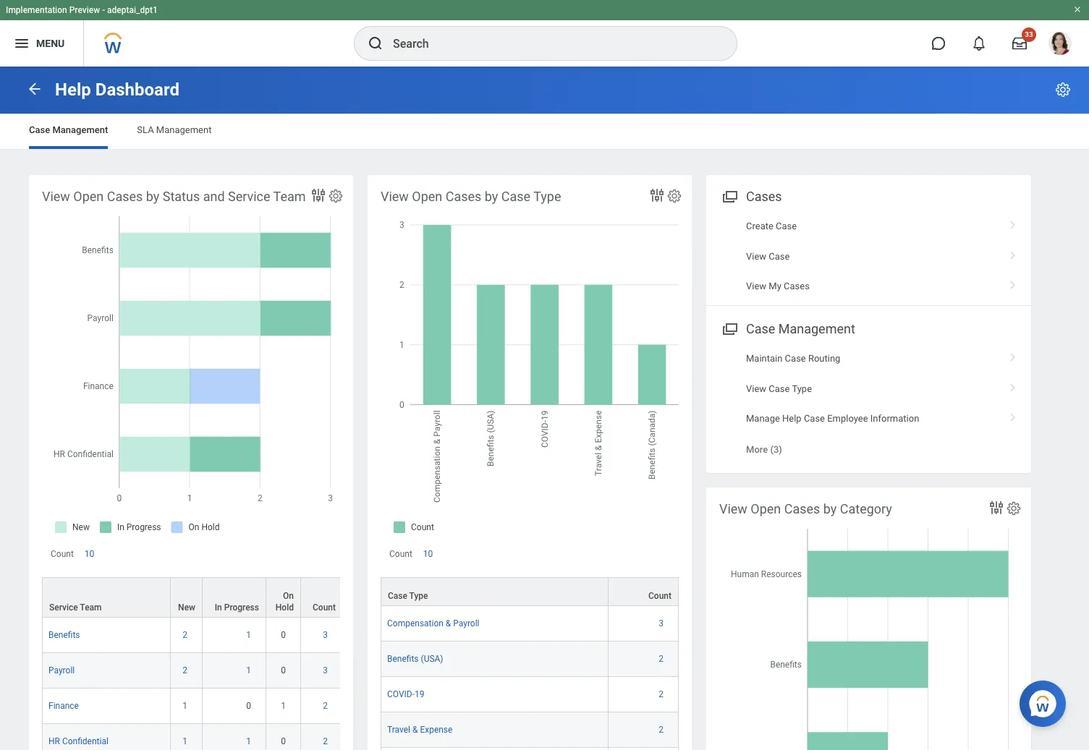 Task type: locate. For each thing, give the bounding box(es) containing it.
row containing benefits (usa)
[[381, 642, 679, 678]]

2 10 button from the left
[[423, 549, 435, 560]]

view inside "link"
[[746, 383, 766, 394]]

service team column header
[[42, 578, 171, 619]]

2 for travel & expense
[[659, 725, 664, 735]]

10 up service team popup button
[[85, 549, 94, 560]]

1 10 button from the left
[[85, 549, 96, 560]]

chevron right image inside the view my cases link
[[1004, 276, 1023, 290]]

19
[[415, 690, 424, 700]]

1 vertical spatial payroll
[[48, 666, 75, 676]]

0 horizontal spatial 10 button
[[85, 549, 96, 560]]

list containing create case
[[706, 211, 1031, 301]]

list for cases
[[706, 211, 1031, 301]]

10 inside view open cases by status and service team element
[[85, 549, 94, 560]]

row containing covid-19
[[381, 678, 679, 713]]

1 horizontal spatial by
[[485, 189, 498, 204]]

view for view my cases
[[746, 281, 766, 292]]

payroll
[[453, 619, 479, 629], [48, 666, 75, 676]]

by for case
[[485, 189, 498, 204]]

by for category
[[823, 502, 837, 517]]

0 horizontal spatial team
[[80, 603, 102, 613]]

cases for view open cases by case type
[[446, 189, 482, 204]]

case
[[29, 124, 50, 135], [501, 189, 531, 204], [776, 221, 797, 232], [769, 251, 790, 262], [746, 322, 775, 337], [785, 353, 806, 364], [769, 383, 790, 394], [804, 413, 825, 424], [388, 591, 407, 602]]

chevron right image inside maintain case routing link
[[1004, 348, 1023, 363]]

2 chevron right image from the top
[[1004, 276, 1023, 290]]

finance
[[48, 701, 79, 712]]

10 for view open cases by status and service team
[[85, 549, 94, 560]]

1 vertical spatial service
[[49, 603, 78, 613]]

3 for payroll
[[323, 666, 328, 676]]

1 vertical spatial list
[[706, 344, 1031, 465]]

configure and view chart data image inside view open cases by status and service team element
[[310, 187, 327, 204]]

case inside tab list
[[29, 124, 50, 135]]

view
[[42, 189, 70, 204], [381, 189, 409, 204], [746, 251, 766, 262], [746, 281, 766, 292], [746, 383, 766, 394], [719, 502, 748, 517]]

service up benefits link
[[49, 603, 78, 613]]

tab list
[[14, 114, 1075, 149]]

0 button for hr confidential
[[281, 736, 288, 748]]

configure view open cases by case type image
[[667, 188, 682, 204]]

0 horizontal spatial benefits
[[48, 631, 80, 641]]

management up routing on the top of page
[[779, 322, 855, 337]]

count button inside the view open cases by case type element
[[609, 578, 678, 606]]

cell
[[381, 749, 609, 751], [609, 749, 679, 751]]

management down the help dashboard
[[52, 124, 108, 135]]

management
[[52, 124, 108, 135], [156, 124, 212, 135], [779, 322, 855, 337]]

cases
[[107, 189, 143, 204], [446, 189, 482, 204], [746, 189, 782, 204], [784, 281, 810, 292], [784, 502, 820, 517]]

chevron right image inside "view case type" "link"
[[1004, 378, 1023, 393]]

open for view open cases by case type
[[412, 189, 442, 204]]

count button
[[301, 578, 342, 618], [609, 578, 678, 606]]

1 horizontal spatial 10 button
[[423, 549, 435, 560]]

3 button for payroll
[[323, 665, 330, 677]]

2 horizontal spatial type
[[792, 383, 812, 394]]

0 vertical spatial configure and view chart data image
[[310, 187, 327, 204]]

benefits for benefits (usa)
[[387, 654, 419, 665]]

1 horizontal spatial 10
[[423, 549, 433, 560]]

row
[[42, 578, 343, 619], [381, 578, 679, 607], [381, 607, 679, 642], [42, 618, 343, 654], [381, 642, 679, 678], [42, 654, 343, 689], [381, 678, 679, 713], [42, 689, 343, 725], [381, 713, 679, 749], [42, 725, 343, 751], [381, 749, 679, 751]]

cases inside list
[[784, 281, 810, 292]]

0 horizontal spatial count button
[[301, 578, 342, 618]]

close environment banner image
[[1073, 5, 1082, 14]]

& for compensation
[[446, 619, 451, 629]]

benefits inside view open cases by status and service team element
[[48, 631, 80, 641]]

2 list from the top
[[706, 344, 1031, 465]]

routing
[[808, 353, 841, 364]]

2 button for payroll
[[183, 665, 190, 677]]

0 vertical spatial chevron right image
[[1004, 246, 1023, 260]]

3
[[659, 619, 664, 629], [323, 631, 328, 641], [323, 666, 328, 676]]

& right 'travel'
[[412, 725, 418, 735]]

0 horizontal spatial &
[[412, 725, 418, 735]]

count
[[51, 549, 74, 560], [389, 549, 412, 560], [648, 591, 672, 602], [313, 603, 336, 613]]

team
[[273, 189, 306, 204], [80, 603, 102, 613]]

menu group image
[[719, 186, 739, 206]]

payroll down 'case type' popup button
[[453, 619, 479, 629]]

category
[[840, 502, 892, 517]]

33
[[1025, 30, 1033, 38]]

10 button
[[85, 549, 96, 560], [423, 549, 435, 560]]

& right compensation
[[446, 619, 451, 629]]

0 vertical spatial help
[[55, 80, 91, 100]]

configure this page image
[[1054, 81, 1072, 98]]

Search Workday  search field
[[393, 28, 707, 59]]

1 chevron right image from the top
[[1004, 216, 1023, 230]]

open
[[73, 189, 104, 204], [412, 189, 442, 204], [751, 502, 781, 517]]

covid-
[[387, 690, 415, 700]]

1 horizontal spatial &
[[446, 619, 451, 629]]

service right and
[[228, 189, 270, 204]]

10 up case type
[[423, 549, 433, 560]]

1 horizontal spatial case management
[[746, 322, 855, 337]]

0 horizontal spatial payroll
[[48, 666, 75, 676]]

type
[[534, 189, 561, 204], [792, 383, 812, 394], [409, 591, 428, 602]]

list
[[706, 211, 1031, 301], [706, 344, 1031, 465]]

benefits for benefits link
[[48, 631, 80, 641]]

in
[[215, 603, 222, 613]]

1 10 from the left
[[85, 549, 94, 560]]

justify image
[[13, 35, 30, 52]]

more
[[746, 444, 768, 455]]

10 button for view open cases by status and service team
[[85, 549, 96, 560]]

hr confidential
[[48, 737, 108, 747]]

compensation & payroll
[[387, 619, 479, 629]]

new column header
[[171, 578, 203, 619]]

2 10 from the left
[[423, 549, 433, 560]]

travel & expense link
[[387, 722, 453, 735]]

0 vertical spatial service
[[228, 189, 270, 204]]

dashboard
[[95, 80, 180, 100]]

open inside view open cases by category element
[[751, 502, 781, 517]]

0 vertical spatial list
[[706, 211, 1031, 301]]

benefits down service team
[[48, 631, 80, 641]]

case type
[[388, 591, 428, 602]]

chevron right image inside manage help case employee information link
[[1004, 408, 1023, 423]]

view case type
[[746, 383, 812, 394]]

manage help case employee information link
[[706, 404, 1031, 434]]

0 vertical spatial team
[[273, 189, 306, 204]]

chevron right image inside view case link
[[1004, 246, 1023, 260]]

4 chevron right image from the top
[[1004, 408, 1023, 423]]

configure and view chart data image left configure view open cases by category 'image'
[[988, 499, 1005, 517]]

10 inside the view open cases by case type element
[[423, 549, 433, 560]]

1 vertical spatial type
[[792, 383, 812, 394]]

1 vertical spatial help
[[782, 413, 802, 424]]

hr
[[48, 737, 60, 747]]

view case type link
[[706, 374, 1031, 404]]

in progress button
[[203, 578, 266, 618]]

employee
[[827, 413, 868, 424]]

view open cases by case type
[[381, 189, 561, 204]]

view for view case
[[746, 251, 766, 262]]

row containing travel & expense
[[381, 713, 679, 749]]

chevron right image
[[1004, 216, 1023, 230], [1004, 276, 1023, 290], [1004, 348, 1023, 363], [1004, 408, 1023, 423]]

implementation preview -   adeptai_dpt1
[[6, 5, 158, 15]]

case management down previous page icon
[[29, 124, 108, 135]]

create
[[746, 221, 774, 232]]

service
[[228, 189, 270, 204], [49, 603, 78, 613]]

cases for view open cases by status and service team
[[107, 189, 143, 204]]

0 vertical spatial case management
[[29, 124, 108, 135]]

0 vertical spatial type
[[534, 189, 561, 204]]

team left configure view open cases by status and service team image
[[273, 189, 306, 204]]

service team button
[[43, 578, 170, 618]]

0 horizontal spatial by
[[146, 189, 159, 204]]

configure and view chart data image inside view open cases by category element
[[988, 499, 1005, 517]]

1 vertical spatial chevron right image
[[1004, 378, 1023, 393]]

0 horizontal spatial type
[[409, 591, 428, 602]]

3 button inside the view open cases by case type element
[[659, 618, 666, 630]]

&
[[446, 619, 451, 629], [412, 725, 418, 735]]

0 button for benefits
[[281, 630, 288, 641]]

configure view open cases by category image
[[1006, 501, 1022, 517]]

help dashboard main content
[[0, 67, 1089, 751]]

status
[[163, 189, 200, 204]]

2 button for benefits
[[183, 630, 190, 641]]

0 button
[[281, 630, 288, 641], [281, 665, 288, 677], [246, 701, 253, 712], [281, 736, 288, 748]]

1 horizontal spatial configure and view chart data image
[[988, 499, 1005, 517]]

configure and view chart data image
[[310, 187, 327, 204], [988, 499, 1005, 517]]

0 vertical spatial 3
[[659, 619, 664, 629]]

chevron right image
[[1004, 246, 1023, 260], [1004, 378, 1023, 393]]

1 list from the top
[[706, 211, 1031, 301]]

by
[[146, 189, 159, 204], [485, 189, 498, 204], [823, 502, 837, 517]]

3 chevron right image from the top
[[1004, 348, 1023, 363]]

& for travel
[[412, 725, 418, 735]]

1 horizontal spatial count button
[[609, 578, 678, 606]]

1 vertical spatial 3
[[323, 631, 328, 641]]

1 vertical spatial &
[[412, 725, 418, 735]]

maintain case routing
[[746, 353, 841, 364]]

1 horizontal spatial open
[[412, 189, 442, 204]]

1 horizontal spatial help
[[782, 413, 802, 424]]

menu button
[[0, 20, 83, 67]]

2 for benefits (usa)
[[659, 654, 664, 665]]

tab list containing case management
[[14, 114, 1075, 149]]

0 horizontal spatial 10
[[85, 549, 94, 560]]

management right sla
[[156, 124, 212, 135]]

view for view open cases by category
[[719, 502, 748, 517]]

2 button for travel & expense
[[659, 725, 666, 736]]

benefits inside the view open cases by case type element
[[387, 654, 419, 665]]

create case link
[[706, 211, 1031, 241]]

case management
[[29, 124, 108, 135], [746, 322, 855, 337]]

chevron right image for cases
[[1004, 246, 1023, 260]]

team up benefits link
[[80, 603, 102, 613]]

1 vertical spatial configure and view chart data image
[[988, 499, 1005, 517]]

help right previous page icon
[[55, 80, 91, 100]]

case inside "link"
[[769, 383, 790, 394]]

previous page image
[[26, 80, 43, 97]]

10 button up service team popup button
[[85, 549, 96, 560]]

benefits
[[48, 631, 80, 641], [387, 654, 419, 665]]

1 vertical spatial team
[[80, 603, 102, 613]]

0 vertical spatial benefits
[[48, 631, 80, 641]]

help
[[55, 80, 91, 100], [782, 413, 802, 424]]

0
[[281, 631, 286, 641], [281, 666, 286, 676], [246, 701, 251, 712], [281, 737, 286, 747]]

help inside list
[[782, 413, 802, 424]]

0 button for payroll
[[281, 665, 288, 677]]

open inside the view open cases by case type element
[[412, 189, 442, 204]]

3 button
[[659, 618, 666, 630], [323, 630, 330, 641], [323, 665, 330, 677]]

0 horizontal spatial open
[[73, 189, 104, 204]]

2 count button from the left
[[609, 578, 678, 606]]

type inside "link"
[[792, 383, 812, 394]]

confidential
[[62, 737, 108, 747]]

case management inside tab list
[[29, 124, 108, 135]]

2 vertical spatial type
[[409, 591, 428, 602]]

3 button for benefits
[[323, 630, 330, 641]]

case management up maintain case routing
[[746, 322, 855, 337]]

expense
[[420, 725, 453, 735]]

finance link
[[48, 699, 79, 712]]

-
[[102, 5, 105, 15]]

in progress
[[215, 603, 259, 613]]

1 horizontal spatial type
[[534, 189, 561, 204]]

2
[[183, 631, 187, 641], [659, 654, 664, 665], [183, 666, 187, 676], [659, 690, 664, 700], [323, 701, 328, 712], [659, 725, 664, 735], [323, 737, 328, 747]]

2 vertical spatial 3
[[323, 666, 328, 676]]

list containing maintain case routing
[[706, 344, 1031, 465]]

1
[[246, 631, 251, 641], [246, 666, 251, 676], [183, 701, 187, 712], [281, 701, 286, 712], [183, 737, 187, 747], [246, 737, 251, 747]]

row containing case type
[[381, 578, 679, 607]]

help right manage
[[782, 413, 802, 424]]

0 vertical spatial &
[[446, 619, 451, 629]]

1 horizontal spatial payroll
[[453, 619, 479, 629]]

payroll up finance link
[[48, 666, 75, 676]]

1 horizontal spatial benefits
[[387, 654, 419, 665]]

menu group image
[[719, 319, 739, 338]]

0 vertical spatial payroll
[[453, 619, 479, 629]]

1 button
[[246, 630, 253, 641], [246, 665, 253, 677], [183, 701, 190, 712], [281, 701, 288, 712], [183, 736, 190, 748], [246, 736, 253, 748]]

0 horizontal spatial configure and view chart data image
[[310, 187, 327, 204]]

profile logan mcneil image
[[1049, 32, 1072, 58]]

configure and view chart data image for view open cases by category
[[988, 499, 1005, 517]]

implementation
[[6, 5, 67, 15]]

2 chevron right image from the top
[[1004, 378, 1023, 393]]

benefits left '(usa)'
[[387, 654, 419, 665]]

0 horizontal spatial case management
[[29, 124, 108, 135]]

1 chevron right image from the top
[[1004, 246, 1023, 260]]

2 horizontal spatial open
[[751, 502, 781, 517]]

2 cell from the left
[[609, 749, 679, 751]]

help dashboard
[[55, 80, 180, 100]]

open inside view open cases by status and service team element
[[73, 189, 104, 204]]

progress
[[224, 603, 259, 613]]

2 horizontal spatial by
[[823, 502, 837, 517]]

configure and view chart data image left configure view open cases by status and service team image
[[310, 187, 327, 204]]

10 button up case type
[[423, 549, 435, 560]]

more (3) link
[[706, 434, 1031, 465]]

0 horizontal spatial service
[[49, 603, 78, 613]]

1 vertical spatial benefits
[[387, 654, 419, 665]]



Task type: vqa. For each thing, say whether or not it's contained in the screenshot.
third Amelia from the bottom of the Course Instructor Costs element
no



Task type: describe. For each thing, give the bounding box(es) containing it.
covid-19 link
[[387, 687, 424, 700]]

open for view open cases by status and service team
[[73, 189, 104, 204]]

more (3)
[[746, 444, 782, 455]]

cases for view my cases
[[784, 281, 810, 292]]

2 horizontal spatial management
[[779, 322, 855, 337]]

2 button for benefits (usa)
[[659, 654, 666, 665]]

by for status
[[146, 189, 159, 204]]

view open cases by category element
[[706, 488, 1031, 751]]

type inside popup button
[[409, 591, 428, 602]]

tab list inside help dashboard main content
[[14, 114, 1075, 149]]

cases for view open cases by category
[[784, 502, 820, 517]]

chevron right image for cases
[[1004, 276, 1023, 290]]

row containing benefits
[[42, 618, 343, 654]]

3 inside the view open cases by case type element
[[659, 619, 664, 629]]

inbox large image
[[1012, 36, 1027, 51]]

adeptai_dpt1
[[107, 5, 158, 15]]

information
[[871, 413, 919, 424]]

case inside popup button
[[388, 591, 407, 602]]

payroll inside the view open cases by case type element
[[453, 619, 479, 629]]

0 for benefits
[[281, 631, 286, 641]]

view open cases by case type element
[[368, 175, 692, 751]]

view open cases by status and service team
[[42, 189, 306, 204]]

view my cases link
[[706, 271, 1031, 301]]

row containing on hold
[[42, 578, 343, 619]]

menu
[[36, 37, 65, 49]]

view case link
[[706, 241, 1031, 271]]

on
[[283, 591, 294, 602]]

sla management
[[137, 124, 212, 135]]

benefits (usa) link
[[387, 652, 443, 665]]

10 for view open cases by case type
[[423, 549, 433, 560]]

row containing hr confidential
[[42, 725, 343, 751]]

row containing finance
[[42, 689, 343, 725]]

maintain
[[746, 353, 783, 364]]

case type button
[[381, 578, 608, 606]]

configure and view chart data image
[[648, 187, 666, 204]]

benefits (usa)
[[387, 654, 443, 665]]

on hold column header
[[266, 578, 301, 619]]

configure and view chart data image for view open cases by status and service team
[[310, 187, 327, 204]]

on hold
[[276, 591, 294, 613]]

0 horizontal spatial management
[[52, 124, 108, 135]]

and
[[203, 189, 225, 204]]

sla
[[137, 124, 154, 135]]

compensation & payroll link
[[387, 616, 479, 629]]

2 for covid-19
[[659, 690, 664, 700]]

covid-19
[[387, 690, 424, 700]]

manage help case employee information
[[746, 413, 919, 424]]

chevron right image for routing
[[1004, 348, 1023, 363]]

more (3) button
[[746, 443, 782, 456]]

new button
[[171, 578, 202, 618]]

list for case management
[[706, 344, 1031, 465]]

chevron right image inside the create case link
[[1004, 216, 1023, 230]]

2 for benefits
[[183, 631, 187, 641]]

1 cell from the left
[[381, 749, 609, 751]]

new
[[178, 603, 195, 613]]

search image
[[367, 35, 384, 52]]

create case
[[746, 221, 797, 232]]

1 vertical spatial case management
[[746, 322, 855, 337]]

compensation
[[387, 619, 444, 629]]

on hold button
[[266, 578, 300, 618]]

in progress column header
[[203, 578, 266, 619]]

preview
[[69, 5, 100, 15]]

row containing compensation & payroll
[[381, 607, 679, 642]]

1 count button from the left
[[301, 578, 342, 618]]

menu banner
[[0, 0, 1089, 67]]

chevron right image for case management
[[1004, 378, 1023, 393]]

view case
[[746, 251, 790, 262]]

view for view open cases by case type
[[381, 189, 409, 204]]

1 horizontal spatial management
[[156, 124, 212, 135]]

view my cases
[[746, 281, 810, 292]]

1 horizontal spatial service
[[228, 189, 270, 204]]

view open cases by status and service team element
[[29, 175, 353, 751]]

view for view open cases by status and service team
[[42, 189, 70, 204]]

(usa)
[[421, 654, 443, 665]]

view open cases by category
[[719, 502, 892, 517]]

hr confidential link
[[48, 734, 108, 747]]

service team
[[49, 603, 102, 613]]

10 button for view open cases by case type
[[423, 549, 435, 560]]

hold
[[276, 603, 294, 613]]

my
[[769, 281, 781, 292]]

0 for hr confidential
[[281, 737, 286, 747]]

2 for payroll
[[183, 666, 187, 676]]

open for view open cases by category
[[751, 502, 781, 517]]

1 horizontal spatial team
[[273, 189, 306, 204]]

33 button
[[1004, 28, 1036, 59]]

payroll inside view open cases by status and service team element
[[48, 666, 75, 676]]

travel
[[387, 725, 410, 735]]

0 horizontal spatial help
[[55, 80, 91, 100]]

maintain case routing link
[[706, 344, 1031, 374]]

(3)
[[770, 444, 782, 455]]

row containing payroll
[[42, 654, 343, 689]]

service inside popup button
[[49, 603, 78, 613]]

travel & expense
[[387, 725, 453, 735]]

chevron right image for case
[[1004, 408, 1023, 423]]

view for view case type
[[746, 383, 766, 394]]

manage
[[746, 413, 780, 424]]

notifications large image
[[972, 36, 986, 51]]

configure view open cases by status and service team image
[[328, 188, 344, 204]]

3 for benefits
[[323, 631, 328, 641]]

team inside popup button
[[80, 603, 102, 613]]

0 for payroll
[[281, 666, 286, 676]]

2 button for covid-19
[[659, 689, 666, 701]]

payroll link
[[48, 663, 75, 676]]

benefits link
[[48, 628, 80, 641]]



